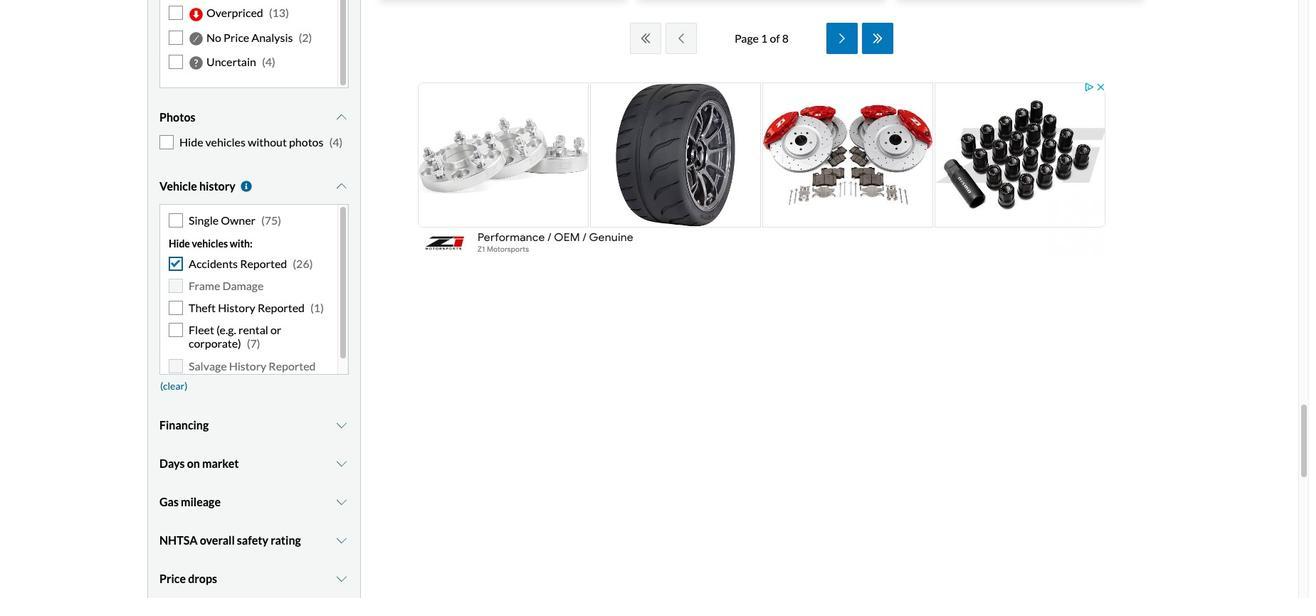 Task type: locate. For each thing, give the bounding box(es) containing it.
(clear) button
[[159, 376, 188, 397]]

(1)
[[310, 301, 324, 315]]

(4) down analysis
[[262, 55, 275, 68]]

chevron right image
[[835, 33, 849, 44]]

5 chevron down image from the top
[[335, 574, 349, 586]]

price
[[224, 30, 249, 44], [159, 573, 186, 586]]

financing
[[159, 419, 209, 432]]

salvage history reported
[[189, 359, 316, 373]]

1 vertical spatial reported
[[258, 301, 305, 315]]

with:
[[230, 238, 253, 250]]

chevron down image inside 'gas mileage' 'dropdown button'
[[335, 497, 349, 509]]

without
[[248, 135, 287, 149]]

overall
[[200, 534, 235, 548]]

no price analysis (2)
[[206, 30, 312, 44]]

chevron down image inside the price drops dropdown button
[[335, 574, 349, 586]]

history down damage
[[218, 301, 255, 315]]

accidents
[[189, 257, 238, 270]]

fleet (e.g. rental or corporate)
[[189, 323, 281, 351]]

vehicle history button
[[159, 169, 349, 205]]

chevron down image
[[335, 112, 349, 123], [335, 420, 349, 432], [335, 497, 349, 509], [335, 536, 349, 547], [335, 574, 349, 586]]

photos button
[[159, 100, 349, 135]]

0 vertical spatial vehicles
[[205, 135, 246, 149]]

damage
[[222, 279, 264, 292]]

hide
[[179, 135, 203, 149], [169, 238, 190, 250]]

accidents reported (26)
[[189, 257, 313, 270]]

0 vertical spatial price
[[224, 30, 249, 44]]

1 vertical spatial hide
[[169, 238, 190, 250]]

history down (7)
[[229, 359, 266, 373]]

chevron down image inside nhtsa overall safety rating dropdown button
[[335, 536, 349, 547]]

hide down single
[[169, 238, 190, 250]]

hide vehicles without photos (4)
[[179, 135, 343, 149]]

vehicles
[[205, 135, 246, 149], [192, 238, 228, 250]]

photos
[[289, 135, 324, 149]]

price left drops
[[159, 573, 186, 586]]

1 chevron down image from the top
[[335, 112, 349, 123]]

gas mileage
[[159, 496, 221, 509]]

market
[[202, 457, 239, 471]]

price right no
[[224, 30, 249, 44]]

1 horizontal spatial (4)
[[329, 135, 343, 149]]

info circle image
[[239, 181, 253, 193]]

0 vertical spatial history
[[218, 301, 255, 315]]

2 chevron down image from the top
[[335, 420, 349, 432]]

(e.g.
[[216, 323, 236, 337]]

(75)
[[261, 214, 281, 227]]

(4)
[[262, 55, 275, 68], [329, 135, 343, 149]]

owner
[[221, 214, 256, 227]]

(13)
[[269, 6, 289, 19]]

vehicles up accidents
[[192, 238, 228, 250]]

0 horizontal spatial price
[[159, 573, 186, 586]]

1 vertical spatial chevron down image
[[335, 459, 349, 470]]

chevron down image for nhtsa overall safety rating
[[335, 536, 349, 547]]

chevron down image for photos
[[335, 112, 349, 123]]

frame
[[189, 279, 220, 292]]

8
[[782, 32, 789, 45]]

rating
[[271, 534, 301, 548]]

vehicle history
[[159, 180, 235, 193]]

1 vertical spatial vehicles
[[192, 238, 228, 250]]

chevron down image for gas mileage
[[335, 497, 349, 509]]

2 chevron down image from the top
[[335, 459, 349, 470]]

chevron down image inside days on market "dropdown button"
[[335, 459, 349, 470]]

days on market
[[159, 457, 239, 471]]

reported down "or"
[[269, 359, 316, 373]]

1 vertical spatial history
[[229, 359, 266, 373]]

2 vertical spatial reported
[[269, 359, 316, 373]]

no
[[206, 30, 221, 44]]

0 vertical spatial (4)
[[262, 55, 275, 68]]

chevron down image inside "financing" dropdown button
[[335, 420, 349, 432]]

chevron down image for days on market "dropdown button"
[[335, 459, 349, 470]]

analysis
[[252, 30, 293, 44]]

3 chevron down image from the top
[[335, 497, 349, 509]]

4 chevron down image from the top
[[335, 536, 349, 547]]

1 vertical spatial (4)
[[329, 135, 343, 149]]

reported
[[240, 257, 287, 270], [258, 301, 305, 315], [269, 359, 316, 373]]

chevron down image for price drops
[[335, 574, 349, 586]]

mileage
[[181, 496, 221, 509]]

(4) right "photos"
[[329, 135, 343, 149]]

photos
[[159, 111, 195, 124]]

1 chevron down image from the top
[[335, 181, 349, 193]]

theft history reported (1)
[[189, 301, 324, 315]]

reported down with:
[[240, 257, 287, 270]]

advertisement region
[[416, 81, 1107, 259]]

0 vertical spatial hide
[[179, 135, 203, 149]]

nhtsa overall safety rating button
[[159, 524, 349, 559]]

chevron down image
[[335, 181, 349, 193], [335, 459, 349, 470]]

reported up "or"
[[258, 301, 305, 315]]

hide down photos
[[179, 135, 203, 149]]

overpriced
[[206, 6, 263, 19]]

history
[[218, 301, 255, 315], [229, 359, 266, 373]]

vehicles left "without" at the left of the page
[[205, 135, 246, 149]]

0 vertical spatial chevron down image
[[335, 181, 349, 193]]

hide vehicles with:
[[169, 238, 253, 250]]

1 vertical spatial price
[[159, 573, 186, 586]]

chevron down image inside photos "dropdown button"
[[335, 112, 349, 123]]

price drops button
[[159, 562, 349, 598]]

(7)
[[247, 337, 260, 351]]

fleet
[[189, 323, 214, 337]]



Task type: describe. For each thing, give the bounding box(es) containing it.
0 vertical spatial reported
[[240, 257, 287, 270]]

chevron down image for 'vehicle history' dropdown button
[[335, 181, 349, 193]]

theft
[[189, 301, 216, 315]]

on
[[187, 457, 200, 471]]

single
[[189, 214, 219, 227]]

hide for hide vehicles without photos (4)
[[179, 135, 203, 149]]

reported for salvage history reported
[[269, 359, 316, 373]]

safety
[[237, 534, 268, 548]]

rental
[[238, 323, 268, 337]]

history
[[199, 180, 235, 193]]

days on market button
[[159, 447, 349, 482]]

(26)
[[293, 257, 313, 270]]

vehicle
[[159, 180, 197, 193]]

reported for theft history reported (1)
[[258, 301, 305, 315]]

gas
[[159, 496, 179, 509]]

1 horizontal spatial price
[[224, 30, 249, 44]]

gas mileage button
[[159, 485, 349, 521]]

vehicles for with:
[[192, 238, 228, 250]]

financing button
[[159, 408, 349, 444]]

salvage
[[189, 359, 227, 373]]

nhtsa overall safety rating
[[159, 534, 301, 548]]

overpriced (13)
[[206, 6, 289, 19]]

frame damage
[[189, 279, 264, 292]]

nhtsa
[[159, 534, 198, 548]]

(clear)
[[160, 380, 187, 392]]

price inside the price drops dropdown button
[[159, 573, 186, 586]]

drops
[[188, 573, 217, 586]]

or
[[270, 323, 281, 337]]

chevron double right image
[[871, 33, 885, 44]]

chevron double left image
[[639, 33, 653, 44]]

days
[[159, 457, 185, 471]]

(2)
[[299, 30, 312, 44]]

hide for hide vehicles with:
[[169, 238, 190, 250]]

0 horizontal spatial (4)
[[262, 55, 275, 68]]

single owner (75)
[[189, 214, 281, 227]]

chevron left image
[[674, 33, 688, 44]]

page 1 of 8
[[735, 32, 789, 45]]

price drops
[[159, 573, 217, 586]]

history for salvage
[[229, 359, 266, 373]]

vehicles for without
[[205, 135, 246, 149]]

corporate)
[[189, 337, 241, 351]]

page
[[735, 32, 759, 45]]

history for theft
[[218, 301, 255, 315]]

uncertain (4)
[[206, 55, 275, 68]]

1
[[761, 32, 768, 45]]

of
[[770, 32, 780, 45]]

chevron down image for financing
[[335, 420, 349, 432]]

uncertain
[[206, 55, 256, 68]]



Task type: vqa. For each thing, say whether or not it's contained in the screenshot.
DEAL to the right
no



